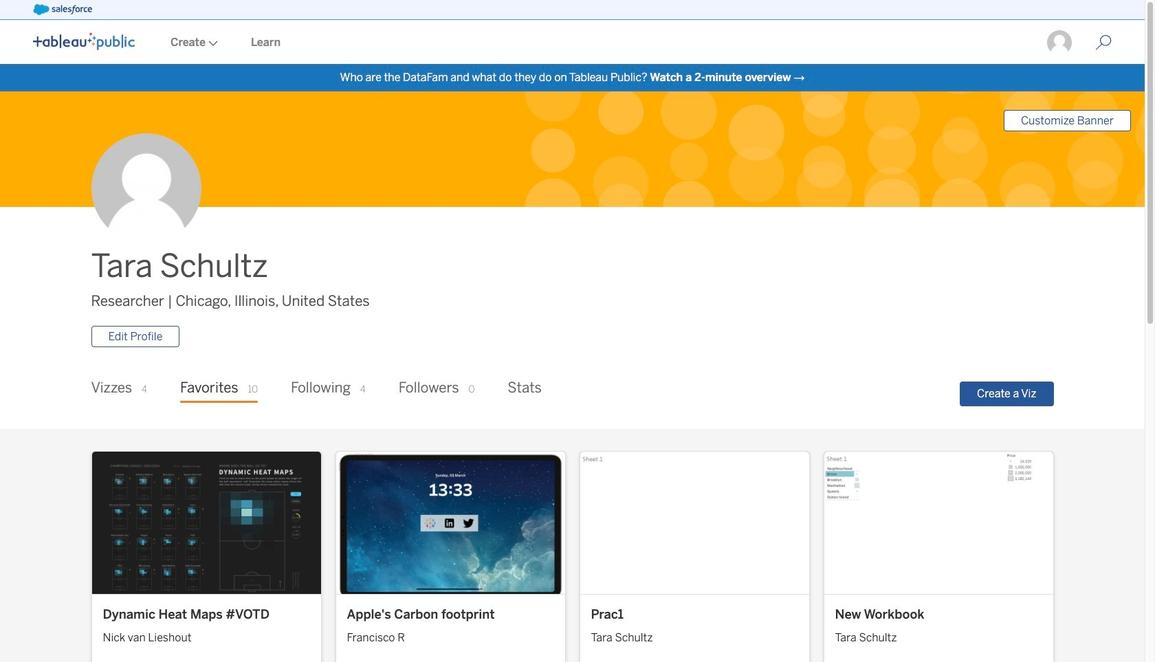 Task type: vqa. For each thing, say whether or not it's contained in the screenshot.
create image
yes



Task type: describe. For each thing, give the bounding box(es) containing it.
go to search image
[[1079, 34, 1129, 51]]

2 workbook thumbnail image from the left
[[336, 452, 565, 594]]

4 workbook thumbnail image from the left
[[824, 452, 1054, 594]]

salesforce logo image
[[33, 4, 92, 15]]

tara.schultz image
[[1046, 29, 1074, 56]]

3 workbook thumbnail image from the left
[[580, 452, 809, 594]]

create image
[[206, 41, 218, 46]]



Task type: locate. For each thing, give the bounding box(es) containing it.
workbook thumbnail image
[[92, 452, 321, 594], [336, 452, 565, 594], [580, 452, 809, 594], [824, 452, 1054, 594]]

avatar image
[[91, 134, 201, 244]]

1 workbook thumbnail image from the left
[[92, 452, 321, 594]]

logo image
[[33, 32, 135, 50]]



